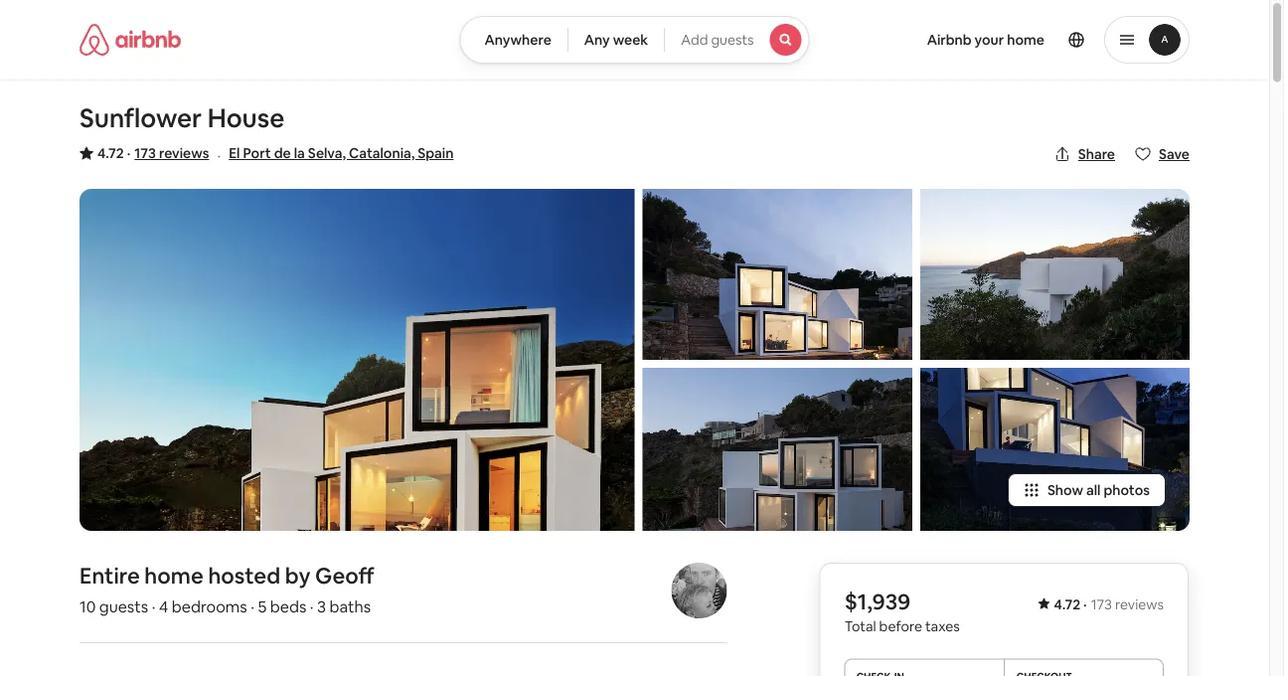 Task type: locate. For each thing, give the bounding box(es) containing it.
1 horizontal spatial home
[[1007, 31, 1045, 49]]

·
[[127, 144, 131, 162], [217, 145, 221, 165], [1084, 596, 1087, 613], [152, 596, 155, 616], [251, 596, 254, 616], [310, 596, 314, 616]]

· inside the · el port de la selva, catalonia, spain
[[217, 145, 221, 165]]

total
[[845, 617, 876, 635]]

0 vertical spatial home
[[1007, 31, 1045, 49]]

profile element
[[834, 0, 1190, 80]]

173
[[135, 144, 156, 162], [1091, 596, 1112, 613]]

5
[[258, 596, 267, 616]]

1 vertical spatial 4.72 · 173 reviews
[[1054, 596, 1164, 613]]

1 vertical spatial home
[[145, 561, 204, 590]]

sunflower
[[80, 101, 202, 135]]

0 vertical spatial guests
[[711, 31, 754, 49]]

share
[[1078, 145, 1115, 163]]

entire home hosted by geoff 10 guests · 4 bedrooms · 5 beds · 3 baths
[[80, 561, 375, 616]]

home right your
[[1007, 31, 1045, 49]]

anywhere
[[485, 31, 552, 49]]

1 vertical spatial guests
[[99, 596, 148, 616]]

el port de la selva, catalonia, spain button
[[229, 141, 454, 165]]

0 horizontal spatial reviews
[[159, 144, 209, 162]]

0 horizontal spatial 4.72 · 173 reviews
[[97, 144, 209, 162]]

4.72 · 173 reviews
[[97, 144, 209, 162], [1054, 596, 1164, 613]]

home
[[1007, 31, 1045, 49], [145, 561, 204, 590]]

0 vertical spatial reviews
[[159, 144, 209, 162]]

0 vertical spatial 4.72
[[97, 144, 124, 162]]

1 horizontal spatial guests
[[711, 31, 754, 49]]

sunflower house image 5 image
[[920, 368, 1190, 531]]

any week
[[584, 31, 648, 49]]

0 vertical spatial 173
[[135, 144, 156, 162]]

show
[[1048, 481, 1084, 499]]

before
[[879, 617, 923, 635]]

0 horizontal spatial 4.72
[[97, 144, 124, 162]]

4
[[159, 596, 168, 616]]

add
[[681, 31, 708, 49]]

guests down entire
[[99, 596, 148, 616]]

guests inside button
[[711, 31, 754, 49]]

0 horizontal spatial guests
[[99, 596, 148, 616]]

taxes
[[926, 617, 960, 635]]

1 vertical spatial 4.72
[[1054, 596, 1081, 613]]

learn more about the host, geoff. image
[[672, 563, 727, 618], [672, 563, 727, 618]]

show all photos button
[[1008, 473, 1166, 507]]

None search field
[[460, 16, 810, 64]]

guests
[[711, 31, 754, 49], [99, 596, 148, 616]]

reviews
[[159, 144, 209, 162], [1116, 596, 1164, 613]]

entire
[[80, 561, 140, 590]]

el
[[229, 144, 240, 162]]

add guests button
[[664, 16, 810, 64]]

guests right add on the top of page
[[711, 31, 754, 49]]

1 vertical spatial 173
[[1091, 596, 1112, 613]]

anywhere button
[[460, 16, 568, 64]]

1 horizontal spatial reviews
[[1116, 596, 1164, 613]]

bedrooms
[[172, 596, 247, 616]]

all
[[1087, 481, 1101, 499]]

sunflower house image 2 image
[[643, 189, 912, 360]]

0 horizontal spatial home
[[145, 561, 204, 590]]

port
[[243, 144, 271, 162]]

airbnb
[[927, 31, 972, 49]]

4.72
[[97, 144, 124, 162], [1054, 596, 1081, 613]]

home up the 4
[[145, 561, 204, 590]]

1 horizontal spatial 4.72 · 173 reviews
[[1054, 596, 1164, 613]]

home inside profile element
[[1007, 31, 1045, 49]]



Task type: vqa. For each thing, say whether or not it's contained in the screenshot.
right 173
yes



Task type: describe. For each thing, give the bounding box(es) containing it.
photos
[[1104, 481, 1150, 499]]

de
[[274, 144, 291, 162]]

save button
[[1127, 137, 1198, 171]]

airbnb your home
[[927, 31, 1045, 49]]

show all photos
[[1048, 481, 1150, 499]]

any week button
[[567, 16, 665, 64]]

sunflower house image 4 image
[[920, 189, 1190, 360]]

guests inside entire home hosted by geoff 10 guests · 4 bedrooms · 5 beds · 3 baths
[[99, 596, 148, 616]]

0 horizontal spatial 173
[[135, 144, 156, 162]]

$1,939 total before taxes
[[845, 588, 960, 635]]

airbnb your home link
[[915, 19, 1057, 61]]

· el port de la selva, catalonia, spain
[[217, 144, 454, 165]]

any
[[584, 31, 610, 49]]

your
[[975, 31, 1004, 49]]

by geoff
[[285, 561, 375, 590]]

sunflower house image 3 image
[[643, 368, 912, 531]]

add guests
[[681, 31, 754, 49]]

la
[[294, 144, 305, 162]]

home inside entire home hosted by geoff 10 guests · 4 bedrooms · 5 beds · 3 baths
[[145, 561, 204, 590]]

1 vertical spatial reviews
[[1116, 596, 1164, 613]]

share button
[[1047, 137, 1123, 171]]

0 vertical spatial 4.72 · 173 reviews
[[97, 144, 209, 162]]

173 reviews button
[[135, 143, 209, 163]]

save
[[1159, 145, 1190, 163]]

spain
[[418, 144, 454, 162]]

catalonia,
[[349, 144, 415, 162]]

baths
[[330, 596, 371, 616]]

1 horizontal spatial 4.72
[[1054, 596, 1081, 613]]

hosted
[[208, 561, 281, 590]]

week
[[613, 31, 648, 49]]

sunflower house image 1 image
[[80, 189, 635, 531]]

1 horizontal spatial 173
[[1091, 596, 1112, 613]]

beds
[[270, 596, 307, 616]]

3
[[317, 596, 326, 616]]

sunflower house
[[80, 101, 285, 135]]

none search field containing anywhere
[[460, 16, 810, 64]]

house
[[207, 101, 285, 135]]

$1,939
[[845, 588, 911, 616]]

10
[[80, 596, 96, 616]]

selva,
[[308, 144, 346, 162]]



